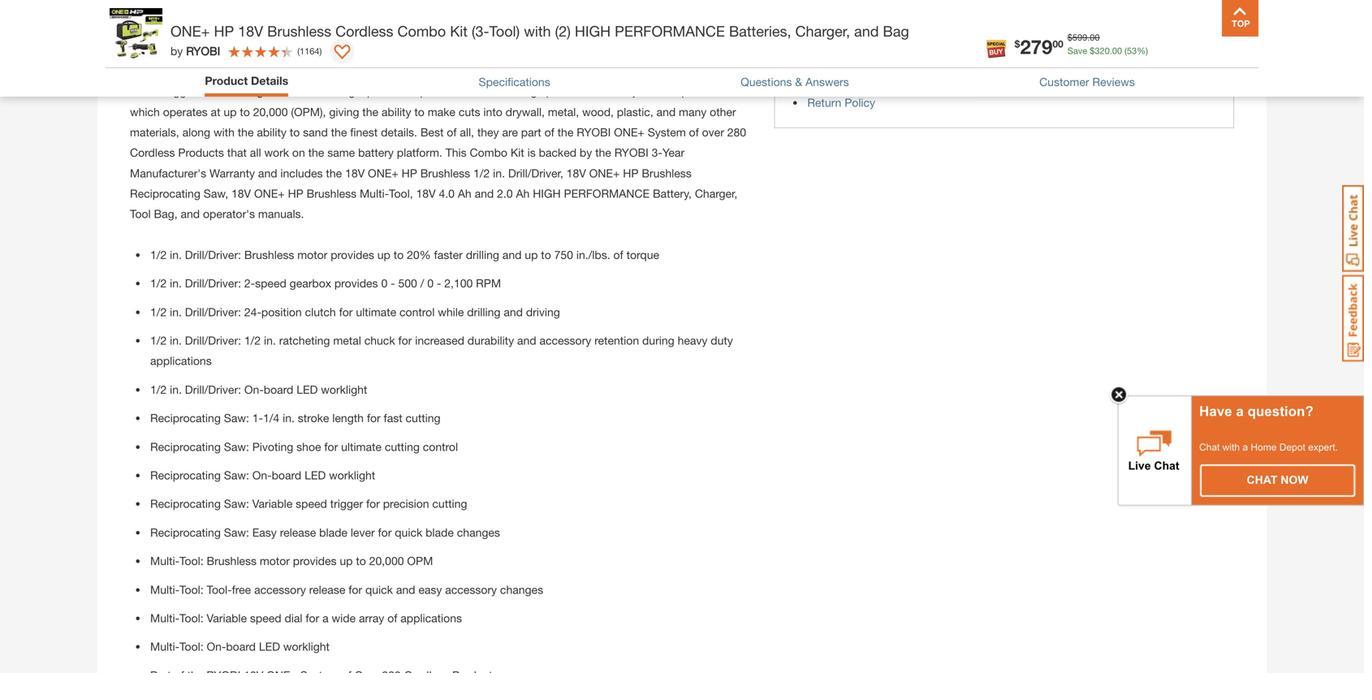 Task type: locate. For each thing, give the bounding box(es) containing it.
faster
[[434, 248, 463, 261]]

1 multi- from the top
[[150, 554, 180, 568]]

1 tool: from the top
[[180, 554, 204, 568]]

- left 500
[[391, 277, 395, 290]]

0 horizontal spatial of
[[388, 612, 397, 625]]

1/2 for 1/2 in. drill/driver: brushless motor provides up to 20% faster drilling and up to 750 in./lbs. of torque
[[150, 248, 167, 261]]

led down multi-tool: variable speed dial for a wide array of applications
[[259, 640, 280, 654]]

0 horizontal spatial blade
[[319, 526, 348, 539]]

have a question?
[[1200, 403, 1314, 419]]

release up multi-tool: brushless motor provides up to 20,000 opm
[[280, 526, 316, 539]]

1 vertical spatial on-
[[252, 469, 272, 482]]

customer
[[1040, 75, 1090, 88]]

0 vertical spatial quick
[[395, 526, 423, 539]]

5 saw: from the top
[[224, 526, 249, 539]]

in. for 1/2 in. drill/driver: 2-speed gearbox provides 0 - 500 / 0 - 2,100 rpm
[[170, 277, 182, 290]]

cutting right the 'fast' on the bottom of the page
[[406, 411, 441, 425]]

of right the array at the left
[[388, 612, 397, 625]]

to left 20%
[[394, 248, 404, 261]]

blade up opm
[[426, 526, 454, 539]]

2 vertical spatial provides
[[293, 554, 337, 568]]

3 saw: from the top
[[224, 469, 249, 482]]

one+
[[171, 22, 210, 40]]

drill/driver: for 1/2
[[185, 334, 241, 347]]

control down /
[[400, 305, 435, 319]]

a
[[1237, 403, 1244, 419], [1243, 442, 1248, 453], [323, 612, 329, 625]]

increased
[[415, 334, 465, 347]]

led down shoe
[[305, 469, 326, 482]]

reciprocating for reciprocating saw: easy release blade lever for quick blade changes
[[150, 526, 221, 539]]

worklight down multi-tool: variable speed dial for a wide array of applications
[[283, 640, 330, 654]]

1/2 for 1/2 in. drill/driver: on-board led worklight
[[150, 383, 167, 396]]

1 reciprocating from the top
[[150, 411, 221, 425]]

up left '750'
[[525, 248, 538, 261]]

0 horizontal spatial 00
[[1053, 38, 1064, 49]]

drilling up rpm
[[466, 248, 499, 261]]

1 vertical spatial board
[[272, 469, 301, 482]]

for right chuck
[[398, 334, 412, 347]]

4 reciprocating from the top
[[150, 497, 221, 511]]

0 horizontal spatial .
[[1088, 32, 1090, 43]]

drilling
[[466, 248, 499, 261], [467, 305, 501, 319]]

reciprocating for reciprocating saw: 1-1/4 in. stroke length for fast cutting
[[150, 411, 221, 425]]

1 vertical spatial variable
[[207, 612, 247, 625]]

duty
[[711, 334, 733, 347]]

heavy
[[678, 334, 708, 347]]

to left 20,000
[[356, 554, 366, 568]]

0 vertical spatial cutting
[[406, 411, 441, 425]]

1 horizontal spatial variable
[[252, 497, 293, 511]]

motor
[[297, 248, 328, 261], [260, 554, 290, 568]]

worklight up "trigger"
[[329, 469, 375, 482]]

retention
[[595, 334, 639, 347]]

chat now link
[[1201, 465, 1355, 496]]

0 horizontal spatial accessory
[[254, 583, 306, 596]]

1 horizontal spatial with
[[1223, 442, 1240, 453]]

2 saw: from the top
[[224, 440, 249, 453]]

0 right /
[[427, 277, 434, 290]]

and left driving
[[504, 305, 523, 319]]

and right use
[[831, 71, 850, 84]]

free
[[232, 583, 251, 596]]

2 vertical spatial speed
[[250, 612, 281, 625]]

$ 599 . 00 save $ 320 . 00 ( 53 %)
[[1068, 32, 1149, 56]]

20,000
[[369, 554, 404, 568]]

1 horizontal spatial quick
[[395, 526, 423, 539]]

0 vertical spatial with
[[524, 22, 551, 40]]

0 vertical spatial variable
[[252, 497, 293, 511]]

0 horizontal spatial quick
[[365, 583, 393, 596]]

questions & answers button
[[741, 73, 849, 90], [741, 73, 849, 90]]

- right /
[[437, 277, 441, 290]]

provides
[[331, 248, 374, 261], [335, 277, 378, 290], [293, 554, 337, 568]]

drill/driver: inside 1/2 in. drill/driver: 1/2 in. ratcheting metal chuck for increased durability and accessory retention during heavy duty applications
[[185, 334, 241, 347]]

saw:
[[224, 411, 249, 425], [224, 440, 249, 453], [224, 469, 249, 482], [224, 497, 249, 511], [224, 526, 249, 539]]

quick down 20,000
[[365, 583, 393, 596]]

5 reciprocating from the top
[[150, 526, 221, 539]]

return policy
[[808, 96, 876, 109]]

(
[[1125, 45, 1127, 56], [297, 46, 300, 56]]

tool:
[[180, 554, 204, 568], [180, 583, 204, 596], [180, 612, 204, 625], [180, 640, 204, 654]]

quick
[[395, 526, 423, 539], [365, 583, 393, 596]]

1/2 in. drill/driver: on-board led worklight
[[150, 383, 367, 396]]

board
[[264, 383, 293, 396], [272, 469, 301, 482], [226, 640, 256, 654]]

high
[[575, 22, 611, 40]]

( left ')'
[[297, 46, 300, 56]]

for left the 'fast' on the bottom of the page
[[367, 411, 381, 425]]

up up 'multi-tool: tool-free accessory release for quick and easy accessory changes'
[[340, 554, 353, 568]]

with
[[524, 22, 551, 40], [1223, 442, 1240, 453]]

0
[[381, 277, 388, 290], [427, 277, 434, 290]]

blade left the lever
[[319, 526, 348, 539]]

by ryobi
[[171, 44, 220, 58]]

$ inside the $ 279 00
[[1015, 38, 1020, 49]]

2 0 from the left
[[427, 277, 434, 290]]

2 vertical spatial on-
[[207, 640, 226, 654]]

one+ hp 18v brushless cordless combo kit (3-tool) with (2) high performance batteries, charger, and bag
[[171, 22, 909, 40]]

1 vertical spatial brushless
[[244, 248, 294, 261]]

accessory down multi-tool: brushless motor provides up to 20,000 opm
[[254, 583, 306, 596]]

0 horizontal spatial (
[[297, 46, 300, 56]]

0 horizontal spatial applications
[[150, 354, 212, 368]]

accessory right the easy
[[445, 583, 497, 596]]

2 vertical spatial worklight
[[283, 640, 330, 654]]

/
[[420, 277, 424, 290]]

provides down reciprocating saw: easy release blade lever for quick blade changes
[[293, 554, 337, 568]]

4 multi- from the top
[[150, 640, 180, 654]]

00 right 599
[[1090, 32, 1100, 43]]

during
[[642, 334, 675, 347]]

reciprocating for reciprocating saw: variable speed trigger for precision cutting
[[150, 497, 221, 511]]

up left 20%
[[378, 248, 391, 261]]

1 horizontal spatial of
[[614, 248, 624, 261]]

cutting down the 'fast' on the bottom of the page
[[385, 440, 420, 453]]

0 horizontal spatial with
[[524, 22, 551, 40]]

multi- for multi-tool: tool-free accessory release for quick and easy accessory changes
[[150, 583, 180, 596]]

product
[[205, 74, 248, 87]]

led for reciprocating saw: on-board led worklight
[[305, 469, 326, 482]]

2 tool: from the top
[[180, 583, 204, 596]]

multi- for multi-tool: variable speed dial for a wide array of applications
[[150, 612, 180, 625]]

sds link
[[808, 20, 830, 34]]

drill/driver: for 24-
[[185, 305, 241, 319]]

board up 1/4
[[264, 383, 293, 396]]

0 vertical spatial control
[[400, 305, 435, 319]]

brushless up the ( 1164 )
[[267, 22, 332, 40]]

charger,
[[796, 22, 850, 40]]

worklight
[[321, 383, 367, 396], [329, 469, 375, 482], [283, 640, 330, 654]]

1 vertical spatial with
[[1223, 442, 1240, 453]]

on-
[[244, 383, 264, 396], [252, 469, 272, 482], [207, 640, 226, 654]]

cutting right precision
[[432, 497, 467, 511]]

worklight up length
[[321, 383, 367, 396]]

applications
[[150, 354, 212, 368], [401, 612, 462, 625]]

on- down 'pivoting'
[[252, 469, 272, 482]]

led
[[297, 383, 318, 396], [305, 469, 326, 482], [259, 640, 280, 654]]

to left '750'
[[541, 248, 551, 261]]

reciprocating for reciprocating saw: pivoting shoe for ultimate cutting control
[[150, 440, 221, 453]]

of left torque at left top
[[614, 248, 624, 261]]

brushless up "2-"
[[244, 248, 294, 261]]

saw: for pivoting
[[224, 440, 249, 453]]

and left bag
[[854, 22, 879, 40]]

chuck
[[364, 334, 395, 347]]

ratcheting
[[279, 334, 330, 347]]

1 horizontal spatial 0
[[427, 277, 434, 290]]

for right shoe
[[324, 440, 338, 453]]

variable up easy
[[252, 497, 293, 511]]

1 horizontal spatial blade
[[426, 526, 454, 539]]

0 vertical spatial applications
[[150, 354, 212, 368]]

0 horizontal spatial variable
[[207, 612, 247, 625]]

motor down easy
[[260, 554, 290, 568]]

ultimate up chuck
[[356, 305, 396, 319]]

bag
[[883, 22, 909, 40]]

2 multi- from the top
[[150, 583, 180, 596]]

1 vertical spatial speed
[[296, 497, 327, 511]]

speed up reciprocating saw: easy release blade lever for quick blade changes
[[296, 497, 327, 511]]

led for multi-tool: on-board led worklight
[[259, 640, 280, 654]]

ultimate down length
[[341, 440, 382, 453]]

board down free
[[226, 640, 256, 654]]

and
[[854, 22, 879, 40], [831, 71, 850, 84], [503, 248, 522, 261], [504, 305, 523, 319], [517, 334, 537, 347], [396, 583, 415, 596]]

control up precision
[[423, 440, 458, 453]]

reciprocating
[[150, 411, 221, 425], [150, 440, 221, 453], [150, 469, 221, 482], [150, 497, 221, 511], [150, 526, 221, 539]]

drill/driver:
[[185, 248, 241, 261], [185, 277, 241, 290], [185, 305, 241, 319], [185, 334, 241, 347], [185, 383, 241, 396]]

drilling down rpm
[[467, 305, 501, 319]]

(2)
[[555, 22, 571, 40]]

2 drill/driver: from the top
[[185, 277, 241, 290]]

0 vertical spatial motor
[[297, 248, 328, 261]]

1 horizontal spatial -
[[437, 277, 441, 290]]

-
[[391, 277, 395, 290], [437, 277, 441, 290]]

accessory
[[540, 334, 592, 347], [254, 583, 306, 596], [445, 583, 497, 596]]

5 drill/driver: from the top
[[185, 383, 241, 396]]

1 vertical spatial provides
[[335, 277, 378, 290]]

quick down precision
[[395, 526, 423, 539]]

1 drill/driver: from the top
[[185, 248, 241, 261]]

speed for trigger
[[296, 497, 327, 511]]

0 vertical spatial of
[[614, 248, 624, 261]]

1 vertical spatial worklight
[[329, 469, 375, 482]]

0 vertical spatial brushless
[[267, 22, 332, 40]]

0 horizontal spatial $
[[1015, 38, 1020, 49]]

quick for and
[[365, 583, 393, 596]]

3 drill/driver: from the top
[[185, 305, 241, 319]]

750
[[554, 248, 573, 261]]

release up wide
[[309, 583, 345, 596]]

1 vertical spatial led
[[305, 469, 326, 482]]

fast
[[384, 411, 403, 425]]

0 horizontal spatial -
[[391, 277, 395, 290]]

1 horizontal spatial $
[[1068, 32, 1073, 43]]

performance
[[615, 22, 725, 40]]

1/2 for 1/2 in. drill/driver: 24-position clutch for ultimate control while drilling and driving
[[150, 305, 167, 319]]

0 horizontal spatial motor
[[260, 554, 290, 568]]

00 left the save
[[1053, 38, 1064, 49]]

led up stroke
[[297, 383, 318, 396]]

1 vertical spatial cutting
[[385, 440, 420, 453]]

variable
[[252, 497, 293, 511], [207, 612, 247, 625]]

. up the customer reviews
[[1088, 32, 1090, 43]]

with right chat
[[1223, 442, 1240, 453]]

a left home
[[1243, 442, 1248, 453]]

00 inside the $ 279 00
[[1053, 38, 1064, 49]]

1164
[[300, 46, 320, 56]]

0 vertical spatial .
[[1088, 32, 1090, 43]]

2 vertical spatial board
[[226, 640, 256, 654]]

provides up 1/2 in. drill/driver: 2-speed gearbox provides 0 - 500 / 0 - 2,100 rpm
[[331, 248, 374, 261]]

2 horizontal spatial accessory
[[540, 334, 592, 347]]

and down driving
[[517, 334, 537, 347]]

multi- for multi-tool: on-board led worklight
[[150, 640, 180, 654]]

specifications button
[[479, 73, 550, 90], [479, 73, 550, 90]]

1 0 from the left
[[381, 277, 388, 290]]

chat with a home depot expert.
[[1200, 442, 1338, 453]]

1 saw: from the top
[[224, 411, 249, 425]]

1 vertical spatial release
[[309, 583, 345, 596]]

20%
[[407, 248, 431, 261]]

for right dial at left
[[306, 612, 319, 625]]

1 horizontal spatial .
[[1110, 45, 1113, 56]]

return policy link
[[808, 96, 876, 109]]

1 vertical spatial control
[[423, 440, 458, 453]]

board for tool:
[[226, 640, 256, 654]]

reciprocating saw: pivoting shoe for ultimate cutting control
[[150, 440, 458, 453]]

4 drill/driver: from the top
[[185, 334, 241, 347]]

0 vertical spatial ultimate
[[356, 305, 396, 319]]

on- down tool-
[[207, 640, 226, 654]]

speed up position
[[255, 277, 287, 290]]

on- up 1-
[[244, 383, 264, 396]]

variable down tool-
[[207, 612, 247, 625]]

accessory down driving
[[540, 334, 592, 347]]

2 reciprocating from the top
[[150, 440, 221, 453]]

$ right the save
[[1090, 45, 1095, 56]]

specifications
[[479, 75, 550, 88]]

in./lbs.
[[577, 248, 610, 261]]

a right have
[[1237, 403, 1244, 419]]

save
[[1068, 45, 1088, 56]]

display image
[[334, 45, 350, 61]]

torque
[[627, 248, 660, 261]]

2 vertical spatial cutting
[[432, 497, 467, 511]]

1 vertical spatial a
[[1243, 442, 1248, 453]]

18v
[[238, 22, 263, 40]]

multi-tool: on-board led worklight
[[150, 640, 330, 654]]

tool: for brushless
[[180, 554, 204, 568]]

1 vertical spatial drilling
[[467, 305, 501, 319]]

reviews
[[1093, 75, 1135, 88]]

$ left the save
[[1015, 38, 1020, 49]]

care
[[853, 71, 877, 84]]

0 horizontal spatial 0
[[381, 277, 388, 290]]

(3-
[[472, 22, 489, 40]]

( left "%)"
[[1125, 45, 1127, 56]]

speed left dial at left
[[250, 612, 281, 625]]

. left 53
[[1110, 45, 1113, 56]]

2 horizontal spatial to
[[541, 248, 551, 261]]

worklight for reciprocating saw: on-board led worklight
[[329, 469, 375, 482]]

3 tool: from the top
[[180, 612, 204, 625]]

0 left 500
[[381, 277, 388, 290]]

1 vertical spatial motor
[[260, 554, 290, 568]]

speed for dial
[[250, 612, 281, 625]]

1 blade from the left
[[319, 526, 348, 539]]

1 horizontal spatial (
[[1125, 45, 1127, 56]]

a left wide
[[323, 612, 329, 625]]

3 multi- from the top
[[150, 612, 180, 625]]

1 vertical spatial quick
[[365, 583, 393, 596]]

provides up 1/2 in. drill/driver: 24-position clutch for ultimate control while drilling and driving at the top
[[335, 277, 378, 290]]

$ for 279
[[1015, 38, 1020, 49]]

of
[[614, 248, 624, 261], [388, 612, 397, 625]]

in. for 1/2 in. drill/driver: brushless motor provides up to 20% faster drilling and up to 750 in./lbs. of torque
[[170, 248, 182, 261]]

board for saw:
[[272, 469, 301, 482]]

$ up the save
[[1068, 32, 1073, 43]]

1 ( from the left
[[1125, 45, 1127, 56]]

motor up gearbox
[[297, 248, 328, 261]]

4 tool: from the top
[[180, 640, 204, 654]]

4 saw: from the top
[[224, 497, 249, 511]]

board down 'pivoting'
[[272, 469, 301, 482]]

blade
[[319, 526, 348, 539], [426, 526, 454, 539]]

1 vertical spatial of
[[388, 612, 397, 625]]

changes
[[457, 526, 500, 539], [500, 583, 543, 596]]

1 vertical spatial changes
[[500, 583, 543, 596]]

1 vertical spatial applications
[[401, 612, 462, 625]]

speed
[[255, 277, 287, 290], [296, 497, 327, 511], [250, 612, 281, 625]]

1 vertical spatial .
[[1110, 45, 1113, 56]]

1/2
[[150, 248, 167, 261], [150, 277, 167, 290], [150, 305, 167, 319], [150, 334, 167, 347], [244, 334, 261, 347], [150, 383, 167, 396]]

00 left 53
[[1113, 45, 1123, 56]]

applications inside 1/2 in. drill/driver: 1/2 in. ratcheting metal chuck for increased durability and accessory retention during heavy duty applications
[[150, 354, 212, 368]]

with left (2)
[[524, 22, 551, 40]]

3 reciprocating from the top
[[150, 469, 221, 482]]

brushless up free
[[207, 554, 257, 568]]

pivoting
[[252, 440, 293, 453]]

2 horizontal spatial 00
[[1113, 45, 1123, 56]]

2 vertical spatial led
[[259, 640, 280, 654]]

0 horizontal spatial to
[[356, 554, 366, 568]]

0 vertical spatial drilling
[[466, 248, 499, 261]]

to
[[394, 248, 404, 261], [541, 248, 551, 261], [356, 554, 366, 568]]

for right clutch
[[339, 305, 353, 319]]

2 - from the left
[[437, 277, 441, 290]]

chat now
[[1247, 474, 1309, 486]]

and inside 1/2 in. drill/driver: 1/2 in. ratcheting metal chuck for increased durability and accessory retention during heavy duty applications
[[517, 334, 537, 347]]

1 - from the left
[[391, 277, 395, 290]]



Task type: vqa. For each thing, say whether or not it's contained in the screenshot.
WATER,
no



Task type: describe. For each thing, give the bounding box(es) containing it.
hp
[[214, 22, 234, 40]]

$ 279 00
[[1015, 35, 1064, 58]]

multi- for multi-tool: brushless motor provides up to 20,000 opm
[[150, 554, 180, 568]]

1 horizontal spatial motor
[[297, 248, 328, 261]]

2 horizontal spatial up
[[525, 248, 538, 261]]

saw: for 1-
[[224, 411, 249, 425]]

policy
[[845, 96, 876, 109]]

on- for saw:
[[252, 469, 272, 482]]

tool-
[[207, 583, 232, 596]]

ryobi
[[186, 44, 220, 58]]

1 horizontal spatial accessory
[[445, 583, 497, 596]]

1 horizontal spatial to
[[394, 248, 404, 261]]

quick for blade
[[395, 526, 423, 539]]

1/4
[[263, 411, 280, 425]]

have
[[1200, 403, 1233, 419]]

drill/driver: for 2-
[[185, 277, 241, 290]]

saw: for variable
[[224, 497, 249, 511]]

279
[[1020, 35, 1053, 58]]

599
[[1073, 32, 1088, 43]]

24-
[[244, 305, 261, 319]]

sds
[[808, 20, 830, 34]]

drill/driver: for on-
[[185, 383, 241, 396]]

questions & answers
[[741, 75, 849, 88]]

1 horizontal spatial up
[[378, 248, 391, 261]]

easy
[[419, 583, 442, 596]]

batteries,
[[729, 22, 792, 40]]

accessory inside 1/2 in. drill/driver: 1/2 in. ratcheting metal chuck for increased durability and accessory retention during heavy duty applications
[[540, 334, 592, 347]]

0 vertical spatial changes
[[457, 526, 500, 539]]

shoe
[[297, 440, 321, 453]]

0 vertical spatial a
[[1237, 403, 1244, 419]]

product image image
[[110, 8, 162, 61]]

by
[[171, 44, 183, 58]]

cordless
[[336, 22, 394, 40]]

for right the lever
[[378, 526, 392, 539]]

multi-tool: brushless motor provides up to 20,000 opm
[[150, 554, 433, 568]]

metal
[[333, 334, 361, 347]]

%)
[[1137, 45, 1149, 56]]

saw: for on-
[[224, 469, 249, 482]]

product details
[[205, 74, 288, 87]]

worklight for multi-tool: on-board led worklight
[[283, 640, 330, 654]]

answers
[[806, 75, 849, 88]]

1-
[[252, 411, 263, 425]]

( inside the $ 599 . 00 save $ 320 . 00 ( 53 %)
[[1125, 45, 1127, 56]]

2 vertical spatial a
[[323, 612, 329, 625]]

in. for 1/2 in. drill/driver: 1/2 in. ratcheting metal chuck for increased durability and accessory retention during heavy duty applications
[[170, 334, 182, 347]]

0 horizontal spatial up
[[340, 554, 353, 568]]

trigger
[[330, 497, 363, 511]]

length
[[332, 411, 364, 425]]

saw: for easy
[[224, 526, 249, 539]]

opm
[[407, 554, 433, 568]]

driving
[[526, 305, 560, 319]]

variable for saw:
[[252, 497, 293, 511]]

multi-tool: tool-free accessory release for quick and easy accessory changes
[[150, 583, 543, 596]]

2 ( from the left
[[297, 46, 300, 56]]

array
[[359, 612, 384, 625]]

kit
[[450, 22, 468, 40]]

2 horizontal spatial $
[[1090, 45, 1095, 56]]

0 vertical spatial board
[[264, 383, 293, 396]]

53
[[1127, 45, 1137, 56]]

manual
[[880, 71, 918, 84]]

position
[[261, 305, 302, 319]]

and left the easy
[[396, 583, 415, 596]]

wide
[[332, 612, 356, 625]]

chat
[[1200, 442, 1220, 453]]

for right "trigger"
[[366, 497, 380, 511]]

precision
[[383, 497, 429, 511]]

0 vertical spatial speed
[[255, 277, 287, 290]]

depot
[[1280, 442, 1306, 453]]

drill/driver: for brushless
[[185, 248, 241, 261]]

2 vertical spatial brushless
[[207, 554, 257, 568]]

0 vertical spatial worklight
[[321, 383, 367, 396]]

1/2 in. drill/driver: 2-speed gearbox provides 0 - 500 / 0 - 2,100 rpm
[[150, 277, 501, 290]]

stroke
[[298, 411, 329, 425]]

home
[[1251, 442, 1277, 453]]

now
[[1281, 474, 1309, 486]]

0 vertical spatial provides
[[331, 248, 374, 261]]

questions
[[741, 75, 792, 88]]

1 vertical spatial ultimate
[[341, 440, 382, 453]]

while
[[438, 305, 464, 319]]

drilling for while
[[467, 305, 501, 319]]

tool: for tool-
[[180, 583, 204, 596]]

1/2 for 1/2 in. drill/driver: 1/2 in. ratcheting metal chuck for increased durability and accessory retention during heavy duty applications
[[150, 334, 167, 347]]

brushless for cordless
[[267, 22, 332, 40]]

combo
[[398, 22, 446, 40]]

1 horizontal spatial applications
[[401, 612, 462, 625]]

reciprocating saw: on-board led worklight
[[150, 469, 375, 482]]

drilling for faster
[[466, 248, 499, 261]]

gearbox
[[290, 277, 331, 290]]

on- for tool:
[[207, 640, 226, 654]]

details
[[251, 74, 288, 87]]

for inside 1/2 in. drill/driver: 1/2 in. ratcheting metal chuck for increased durability and accessory retention during heavy duty applications
[[398, 334, 412, 347]]

and left '750'
[[503, 248, 522, 261]]

0 vertical spatial release
[[280, 526, 316, 539]]

320
[[1095, 45, 1110, 56]]

variable for tool:
[[207, 612, 247, 625]]

return
[[808, 96, 842, 109]]

brushless for motor
[[244, 248, 294, 261]]

easy
[[252, 526, 277, 539]]

1 horizontal spatial 00
[[1090, 32, 1100, 43]]

1/2 for 1/2 in. drill/driver: 2-speed gearbox provides 0 - 500 / 0 - 2,100 rpm
[[150, 277, 167, 290]]

in. for 1/2 in. drill/driver: on-board led worklight
[[170, 383, 182, 396]]

2,100
[[445, 277, 473, 290]]

$ for 599
[[1068, 32, 1073, 43]]

0 vertical spatial on-
[[244, 383, 264, 396]]

reciprocating saw: 1-1/4 in. stroke length for fast cutting
[[150, 411, 441, 425]]

top button
[[1222, 0, 1259, 37]]

live chat image
[[1343, 185, 1365, 272]]

reciprocating saw: variable speed trigger for precision cutting
[[150, 497, 467, 511]]

lever
[[351, 526, 375, 539]]

2 blade from the left
[[426, 526, 454, 539]]

use and care manual link
[[808, 71, 918, 84]]

durability
[[468, 334, 514, 347]]

expert.
[[1309, 442, 1338, 453]]

for up wide
[[349, 583, 362, 596]]

)
[[320, 46, 322, 56]]

reciprocating for reciprocating saw: on-board led worklight
[[150, 469, 221, 482]]

1/2 in. drill/driver: brushless motor provides up to 20% faster drilling and up to 750 in./lbs. of torque
[[150, 248, 660, 261]]

tool: for variable
[[180, 612, 204, 625]]

2-
[[244, 277, 255, 290]]

tool: for on-
[[180, 640, 204, 654]]

feedback link image
[[1343, 275, 1365, 362]]

dial
[[285, 612, 303, 625]]

multi-tool: variable speed dial for a wide array of applications
[[150, 612, 462, 625]]

1/2 in. drill/driver: 1/2 in. ratcheting metal chuck for increased durability and accessory retention during heavy duty applications
[[150, 334, 733, 368]]

in. for 1/2 in. drill/driver: 24-position clutch for ultimate control while drilling and driving
[[170, 305, 182, 319]]

0 vertical spatial led
[[297, 383, 318, 396]]

&
[[795, 75, 803, 88]]

500
[[398, 277, 417, 290]]



